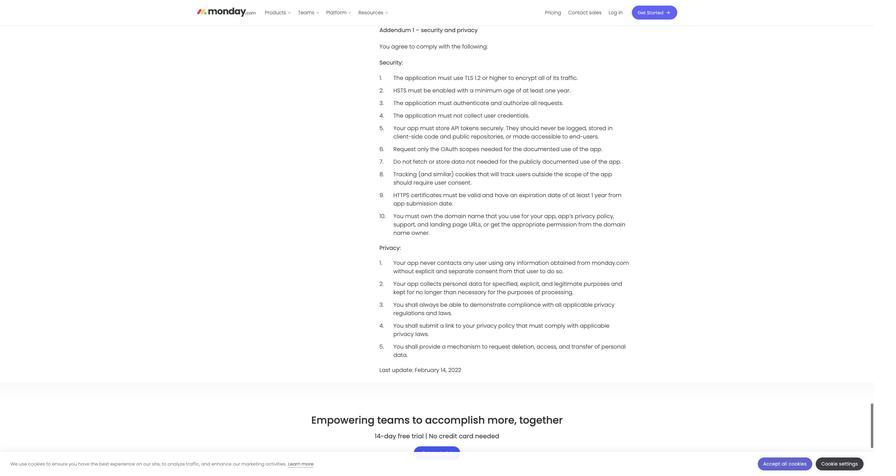 Task type: vqa. For each thing, say whether or not it's contained in the screenshot.
and within you must own the domain name that you use for your app, app's privacy policy, support, and landing page urls, or get the appropriate permission from the domain name owner.
yes



Task type: describe. For each thing, give the bounding box(es) containing it.
tokens
[[461, 124, 479, 132]]

and down minimum
[[491, 99, 502, 107]]

for up track on the right top of the page
[[500, 158, 508, 166]]

demonstrate
[[470, 301, 506, 309]]

addendum
[[380, 26, 411, 34]]

requests.
[[539, 99, 564, 107]]

in inside your app must store api tokens securely. they should never be logged, stored in client-side code and public repositories, or made accessible to end-users.
[[608, 124, 613, 132]]

list containing products
[[262, 0, 392, 25]]

and inside you must own the domain name that you use for your app, app's privacy policy, support, and landing page urls, or get the appropriate permission from the domain name owner.
[[418, 221, 429, 229]]

permission
[[547, 221, 577, 229]]

to inside you shall provide a mechanism to request deletion, access, and transfer of personal data.
[[482, 343, 488, 351]]

platform link
[[323, 7, 355, 18]]

for down consent
[[484, 280, 491, 288]]

at inside https certificates must be valid and have an expiration date of at least 1 year from app submission date.
[[570, 191, 575, 199]]

obtained
[[551, 259, 576, 267]]

or right fetch
[[429, 158, 435, 166]]

policy
[[499, 322, 515, 330]]

its
[[553, 74, 560, 82]]

0 vertical spatial name
[[468, 212, 484, 220]]

of down users.
[[592, 158, 597, 166]]

cookie
[[822, 461, 838, 467]]

0 horizontal spatial comply
[[417, 43, 437, 51]]

14,
[[441, 366, 447, 374]]

to right agree
[[410, 43, 415, 51]]

expiration
[[519, 191, 547, 199]]

and down monday.com
[[611, 280, 623, 288]]

for left no
[[407, 288, 415, 296]]

laws. inside 'you shall submit a link to your privacy policy that must comply with applicable privacy laws.'
[[416, 330, 429, 338]]

to inside your app must store api tokens securely. they should never be logged, stored in client-side code and public repositories, or made accessible to end-users.
[[563, 133, 568, 141]]

certificates
[[411, 191, 442, 199]]

1 horizontal spatial not
[[454, 112, 463, 120]]

of right age
[[516, 86, 522, 94]]

contact
[[568, 9, 588, 16]]

accessible
[[531, 133, 561, 141]]

date
[[548, 191, 561, 199]]

0 horizontal spatial name
[[394, 229, 410, 237]]

request
[[394, 145, 416, 153]]

to up age
[[509, 74, 514, 82]]

be inside https certificates must be valid and have an expiration date of at least 1 year from app submission date.
[[459, 191, 466, 199]]

card
[[459, 432, 474, 441]]

year.
[[558, 86, 571, 94]]

14-
[[375, 432, 384, 441]]

1 horizontal spatial app.
[[609, 158, 622, 166]]

analyze
[[168, 461, 185, 467]]

submit
[[420, 322, 439, 330]]

https certificates must be valid and have an expiration date of at least 1 year from app submission date.
[[394, 191, 622, 208]]

able
[[449, 301, 462, 309]]

you for you agree to comply with the following:
[[380, 43, 390, 51]]

valid
[[468, 191, 481, 199]]

accomplish
[[425, 414, 485, 427]]

monday.com logo image
[[197, 4, 256, 19]]

minimum
[[475, 86, 502, 94]]

you shall submit a link to your privacy policy that must comply with applicable privacy laws.
[[394, 322, 610, 338]]

activities.
[[266, 461, 286, 467]]

all left its
[[539, 74, 545, 82]]

must up enabled
[[438, 74, 452, 82]]

0 vertical spatial data
[[452, 158, 465, 166]]

submission
[[406, 200, 438, 208]]

from inside you must own the domain name that you use for your app, app's privacy policy, support, and landing page urls, or get the appropriate permission from the domain name owner.
[[579, 221, 592, 229]]

store inside your app must store api tokens securely. they should never be logged, stored in client-side code and public repositories, or made accessible to end-users.
[[436, 124, 450, 132]]

a for mechanism
[[442, 343, 446, 351]]

kept
[[394, 288, 406, 296]]

empowering teams to accomplish more, together
[[312, 414, 563, 427]]

shall for submit
[[405, 322, 418, 330]]

never inside your app never contacts any user using any information obtained from monday.com without explicit and separate consent from that user to do so.
[[420, 259, 436, 267]]

app for your app never contacts any user using any information obtained from monday.com without explicit and separate consent from that user to do so.
[[407, 259, 419, 267]]

you for you shall provide a mechanism to request deletion, access, and transfer of personal data.
[[394, 343, 404, 351]]

must inside your app must store api tokens securely. they should never be logged, stored in client-side code and public repositories, or made accessible to end-users.
[[420, 124, 434, 132]]

applicable inside you shall always be able to demonstrate compliance with all applicable privacy regulations and laws.
[[563, 301, 593, 309]]

longer
[[425, 288, 442, 296]]

from inside https certificates must be valid and have an expiration date of at least 1 year from app submission date.
[[609, 191, 622, 199]]

privacy:
[[380, 244, 401, 252]]

all left requests.
[[531, 99, 537, 107]]

log
[[609, 9, 617, 16]]

all inside you shall always be able to demonstrate compliance with all applicable privacy regulations and laws.
[[556, 301, 562, 309]]

do
[[394, 158, 401, 166]]

get started
[[422, 450, 448, 457]]

or right the 1.2 on the right top of page
[[482, 74, 488, 82]]

you inside you must own the domain name that you use for your app, app's privacy policy, support, and landing page urls, or get the appropriate permission from the domain name owner.
[[499, 212, 509, 220]]

and inside your app never contacts any user using any information obtained from monday.com without explicit and separate consent from that user to do so.
[[436, 267, 447, 275]]

users
[[516, 170, 531, 178]]

use inside dialog
[[19, 461, 27, 467]]

code
[[424, 133, 439, 141]]

we
[[10, 461, 18, 467]]

of left its
[[546, 74, 552, 82]]

use left "tls"
[[454, 74, 464, 82]]

of inside the your app collects personal data for specified, explicit, and legitimate purposes and kept for no longer than necessary for the purposes of processing.
[[535, 288, 541, 296]]

traffic.
[[561, 74, 578, 82]]

must inside 'you shall submit a link to your privacy policy that must comply with applicable privacy laws.'
[[529, 322, 544, 330]]

accept
[[764, 461, 781, 467]]

separate
[[449, 267, 474, 275]]

provide
[[420, 343, 441, 351]]

(and
[[419, 170, 432, 178]]

an
[[511, 191, 518, 199]]

public
[[453, 133, 470, 141]]

authenticate
[[454, 99, 489, 107]]

no
[[429, 432, 438, 441]]

outside
[[532, 170, 553, 178]]

get for get started
[[422, 450, 430, 457]]

2 horizontal spatial not
[[467, 158, 476, 166]]

be left enabled
[[424, 86, 431, 94]]

securely.
[[481, 124, 505, 132]]

in inside "log in" link
[[619, 9, 623, 16]]

policy,
[[597, 212, 614, 220]]

user down information at bottom right
[[527, 267, 539, 275]]

owner.
[[412, 229, 430, 237]]

that inside your app never contacts any user using any information obtained from monday.com without explicit and separate consent from that user to do so.
[[514, 267, 525, 275]]

for up do not fetch or store data not needed for the publicly documented use of the app.
[[504, 145, 512, 153]]

consent.
[[448, 179, 472, 187]]

contact sales
[[568, 9, 602, 16]]

log in
[[609, 9, 623, 16]]

never inside your app must store api tokens securely. they should never be logged, stored in client-side code and public repositories, or made accessible to end-users.
[[541, 124, 556, 132]]

the for the application must use tls 1.2 or higher to encrypt all of its traffic.
[[394, 74, 404, 82]]

information
[[517, 259, 549, 267]]

should inside your app must store api tokens securely. they should never be logged, stored in client-side code and public repositories, or made accessible to end-users.
[[521, 124, 539, 132]]

do
[[547, 267, 555, 275]]

you for you must own the domain name that you use for your app, app's privacy policy, support, and landing page urls, or get the appropriate permission from the domain name owner.
[[394, 212, 404, 220]]

and inside https certificates must be valid and have an expiration date of at least 1 year from app submission date.
[[483, 191, 494, 199]]

deletion,
[[512, 343, 535, 351]]

last
[[380, 366, 391, 374]]

app,
[[545, 212, 557, 220]]

addendum 1 – security and privacy
[[380, 26, 478, 34]]

you for you shall always be able to demonstrate compliance with all applicable privacy regulations and laws.
[[394, 301, 404, 309]]

use up scope
[[580, 158, 590, 166]]

fetch
[[413, 158, 428, 166]]

landing
[[430, 221, 451, 229]]

that inside 'you shall submit a link to your privacy policy that must comply with applicable privacy laws.'
[[517, 322, 528, 330]]

2 vertical spatial needed
[[475, 432, 500, 441]]

and inside you shall always be able to demonstrate compliance with all applicable privacy regulations and laws.
[[426, 309, 437, 317]]

dialog containing we use cookies to ensure you have the best experience on our site, to analyze traffic, and enhance our marketing activities.
[[0, 452, 875, 476]]

legitimate
[[555, 280, 583, 288]]

learn more link
[[288, 461, 314, 468]]

cookie settings
[[822, 461, 859, 467]]

comply inside 'you shall submit a link to your privacy policy that must comply with applicable privacy laws.'
[[545, 322, 566, 330]]

log in link
[[605, 7, 627, 18]]

0 vertical spatial documented
[[524, 145, 560, 153]]

you inside dialog
[[69, 461, 77, 467]]

of down end-
[[573, 145, 578, 153]]

sales
[[590, 9, 602, 16]]

privacy inside you must own the domain name that you use for your app, app's privacy policy, support, and landing page urls, or get the appropriate permission from the domain name owner.
[[575, 212, 596, 220]]

the inside dialog
[[91, 461, 98, 467]]

cookies inside tracking (and similar) cookies that will track users outside the scope of the app should require user consent.
[[456, 170, 476, 178]]

2 any from the left
[[505, 259, 516, 267]]

your for your app collects personal data for specified, explicit, and legitimate purposes and kept for no longer than necessary for the purposes of processing.
[[394, 280, 406, 288]]

for up demonstrate
[[488, 288, 496, 296]]

access,
[[537, 343, 558, 351]]

products
[[265, 9, 286, 16]]

get started button
[[632, 6, 677, 20]]

similar)
[[434, 170, 454, 178]]

with down security
[[439, 43, 450, 51]]

shall for provide
[[405, 343, 418, 351]]

must down enabled
[[438, 99, 452, 107]]

page
[[453, 221, 468, 229]]

to right the site, at the left bottom of the page
[[162, 461, 166, 467]]

get started
[[638, 9, 664, 16]]

date.
[[439, 200, 453, 208]]

accept all cookies
[[764, 461, 807, 467]]

oauth
[[441, 145, 458, 153]]

so.
[[556, 267, 564, 275]]

must inside you must own the domain name that you use for your app, app's privacy policy, support, and landing page urls, or get the appropriate permission from the domain name owner.
[[405, 212, 420, 220]]

using
[[489, 259, 504, 267]]

your inside you must own the domain name that you use for your app, app's privacy policy, support, and landing page urls, or get the appropriate permission from the domain name owner.
[[531, 212, 543, 220]]

from up specified,
[[499, 267, 513, 275]]

0 vertical spatial 1
[[413, 26, 414, 34]]

applicable inside 'you shall submit a link to your privacy policy that must comply with applicable privacy laws.'
[[580, 322, 610, 330]]

that inside you must own the domain name that you use for your app, app's privacy policy, support, and landing page urls, or get the appropriate permission from the domain name owner.
[[486, 212, 497, 220]]

transfer
[[572, 343, 593, 351]]

get for get started
[[638, 9, 646, 16]]

free
[[398, 432, 410, 441]]

0 vertical spatial least
[[531, 86, 544, 94]]

the application must use tls 1.2 or higher to encrypt all of its traffic.
[[394, 74, 578, 82]]

app for your app must store api tokens securely. they should never be logged, stored in client-side code and public repositories, or made accessible to end-users.
[[407, 124, 419, 132]]

app for your app collects personal data for specified, explicit, and legitimate purposes and kept for no longer than necessary for the purposes of processing.
[[407, 280, 419, 288]]

application for the application must not collect user credentials.
[[405, 112, 437, 120]]

authorize
[[504, 99, 529, 107]]

user up 'securely.'
[[484, 112, 496, 120]]



Task type: locate. For each thing, give the bounding box(es) containing it.
and inside you shall provide a mechanism to request deletion, access, and transfer of personal data.
[[559, 343, 570, 351]]

of inside you shall provide a mechanism to request deletion, access, and transfer of personal data.
[[595, 343, 600, 351]]

2 vertical spatial a
[[442, 343, 446, 351]]

application down hsts
[[405, 99, 437, 107]]

1 shall from the top
[[405, 301, 418, 309]]

0 horizontal spatial least
[[531, 86, 544, 94]]

that down information at bottom right
[[514, 267, 525, 275]]

1 horizontal spatial in
[[619, 9, 623, 16]]

store
[[436, 124, 450, 132], [436, 158, 450, 166]]

with up transfer
[[567, 322, 579, 330]]

you inside 'you shall submit a link to your privacy policy that must comply with applicable privacy laws.'
[[394, 322, 404, 330]]

1 vertical spatial domain
[[604, 221, 626, 229]]

the up hsts
[[394, 74, 404, 82]]

2022
[[449, 366, 462, 374]]

not right do
[[403, 158, 412, 166]]

and up oauth
[[440, 133, 451, 141]]

name up urls,
[[468, 212, 484, 220]]

explicit
[[416, 267, 435, 275]]

resources link
[[355, 7, 392, 18]]

personal
[[443, 280, 467, 288], [602, 343, 626, 351]]

0 horizontal spatial you
[[69, 461, 77, 467]]

name down support,
[[394, 229, 410, 237]]

1 horizontal spatial least
[[577, 191, 590, 199]]

traffic,
[[186, 461, 200, 467]]

app
[[407, 124, 419, 132], [601, 170, 612, 178], [394, 200, 405, 208], [407, 259, 419, 267], [407, 280, 419, 288]]

1 vertical spatial personal
[[602, 343, 626, 351]]

you must own the domain name that you use for your app, app's privacy policy, support, and landing page urls, or get the appropriate permission from the domain name owner.
[[394, 212, 626, 237]]

and down 'always'
[[426, 309, 437, 317]]

with down "tls"
[[457, 86, 469, 94]]

1 our from the left
[[143, 461, 151, 467]]

a for link
[[440, 322, 444, 330]]

applicable
[[563, 301, 593, 309], [580, 322, 610, 330]]

1 horizontal spatial any
[[505, 259, 516, 267]]

laws. down able
[[439, 309, 452, 317]]

started
[[431, 450, 448, 457]]

0 horizontal spatial domain
[[445, 212, 466, 220]]

1 application from the top
[[405, 74, 437, 82]]

0 horizontal spatial app.
[[590, 145, 603, 153]]

they
[[506, 124, 519, 132]]

to inside your app never contacts any user using any information obtained from monday.com without explicit and separate consent from that user to do so.
[[540, 267, 546, 275]]

not down scopes
[[467, 158, 476, 166]]

get
[[491, 221, 500, 229]]

1 vertical spatial never
[[420, 259, 436, 267]]

all inside button
[[782, 461, 788, 467]]

update:
[[392, 366, 414, 374]]

empowering
[[312, 414, 375, 427]]

2 vertical spatial shall
[[405, 343, 418, 351]]

dialog
[[0, 452, 875, 476]]

1 vertical spatial needed
[[477, 158, 499, 166]]

3 application from the top
[[405, 112, 437, 120]]

0 vertical spatial get
[[638, 9, 646, 16]]

enhance
[[212, 461, 232, 467]]

0 horizontal spatial our
[[143, 461, 151, 467]]

a up authenticate in the top right of the page
[[470, 86, 474, 94]]

our right enhance
[[233, 461, 240, 467]]

3 the from the top
[[394, 112, 404, 120]]

2 our from the left
[[233, 461, 240, 467]]

following:
[[462, 43, 488, 51]]

that inside tracking (and similar) cookies that will track users outside the scope of the app should require user consent.
[[478, 170, 489, 178]]

the inside the your app collects personal data for specified, explicit, and legitimate purposes and kept for no longer than necessary for the purposes of processing.
[[497, 288, 506, 296]]

0 horizontal spatial your
[[463, 322, 475, 330]]

application for the application must use tls 1.2 or higher to encrypt all of its traffic.
[[405, 74, 437, 82]]

0 horizontal spatial laws.
[[416, 330, 429, 338]]

0 vertical spatial purposes
[[584, 280, 610, 288]]

privacy
[[457, 26, 478, 34], [575, 212, 596, 220], [595, 301, 615, 309], [477, 322, 497, 330], [394, 330, 414, 338]]

comply
[[417, 43, 437, 51], [545, 322, 566, 330]]

teams link
[[295, 7, 323, 18]]

your inside 'you shall submit a link to your privacy policy that must comply with applicable privacy laws.'
[[463, 322, 475, 330]]

1 horizontal spatial 1
[[592, 191, 593, 199]]

from right permission
[[579, 221, 592, 229]]

0 vertical spatial shall
[[405, 301, 418, 309]]

documented down accessible
[[524, 145, 560, 153]]

a inside you shall provide a mechanism to request deletion, access, and transfer of personal data.
[[442, 343, 446, 351]]

must right hsts
[[408, 86, 422, 94]]

1 vertical spatial comply
[[545, 322, 566, 330]]

1 horizontal spatial our
[[233, 461, 240, 467]]

be left the valid
[[459, 191, 466, 199]]

the
[[394, 74, 404, 82], [394, 99, 404, 107], [394, 112, 404, 120]]

2 vertical spatial your
[[394, 280, 406, 288]]

shall for always
[[405, 301, 418, 309]]

1 vertical spatial applicable
[[580, 322, 610, 330]]

0 vertical spatial in
[[619, 9, 623, 16]]

started
[[647, 9, 664, 16]]

you left agree
[[380, 43, 390, 51]]

must up the access,
[[529, 322, 544, 330]]

1 vertical spatial purposes
[[508, 288, 534, 296]]

specified,
[[493, 280, 519, 288]]

without
[[394, 267, 414, 275]]

use up appropriate
[[511, 212, 520, 220]]

1 vertical spatial have
[[78, 461, 89, 467]]

that left will
[[478, 170, 489, 178]]

cookies right accept
[[789, 461, 807, 467]]

cookies
[[456, 170, 476, 178], [28, 461, 45, 467], [789, 461, 807, 467]]

comply down addendum 1 – security and privacy
[[417, 43, 437, 51]]

laws. down submit
[[416, 330, 429, 338]]

1 vertical spatial least
[[577, 191, 590, 199]]

name
[[468, 212, 484, 220], [394, 229, 410, 237]]

you up support,
[[394, 212, 404, 220]]

0 horizontal spatial in
[[608, 124, 613, 132]]

1 any from the left
[[464, 259, 474, 267]]

your inside your app must store api tokens securely. they should never be logged, stored in client-side code and public repositories, or made accessible to end-users.
[[394, 124, 406, 132]]

shall up data. at left
[[405, 343, 418, 351]]

1 vertical spatial store
[[436, 158, 450, 166]]

teams
[[298, 9, 315, 16]]

privacy inside you shall always be able to demonstrate compliance with all applicable privacy regulations and laws.
[[595, 301, 615, 309]]

and inside dialog
[[201, 461, 210, 467]]

learn
[[288, 461, 301, 467]]

the application must authenticate and authorize all requests.
[[394, 99, 564, 107]]

1 horizontal spatial domain
[[604, 221, 626, 229]]

that right policy
[[517, 322, 528, 330]]

1 horizontal spatial purposes
[[584, 280, 610, 288]]

client-
[[394, 133, 412, 141]]

never
[[541, 124, 556, 132], [420, 259, 436, 267]]

cookies for accept all cookies
[[789, 461, 807, 467]]

1 vertical spatial should
[[394, 179, 412, 187]]

1 inside https certificates must be valid and have an expiration date of at least 1 year from app submission date.
[[592, 191, 593, 199]]

needed
[[481, 145, 503, 153], [477, 158, 499, 166], [475, 432, 500, 441]]

1 vertical spatial your
[[394, 259, 406, 267]]

cookies inside button
[[789, 461, 807, 467]]

have for and
[[495, 191, 509, 199]]

tls
[[465, 74, 474, 82]]

needed right the card
[[475, 432, 500, 441]]

0 vertical spatial the
[[394, 74, 404, 82]]

enabled
[[433, 86, 456, 94]]

tracking
[[394, 170, 417, 178]]

and up the owner.
[[418, 221, 429, 229]]

than
[[444, 288, 457, 296]]

to right the link
[[456, 322, 462, 330]]

of inside tracking (and similar) cookies that will track users outside the scope of the app should require user consent.
[[584, 170, 589, 178]]

shall inside you shall always be able to demonstrate compliance with all applicable privacy regulations and laws.
[[405, 301, 418, 309]]

age
[[504, 86, 515, 94]]

app inside your app must store api tokens securely. they should never be logged, stored in client-side code and public repositories, or made accessible to end-users.
[[407, 124, 419, 132]]

1 vertical spatial documented
[[543, 158, 579, 166]]

with inside 'you shall submit a link to your privacy policy that must comply with applicable privacy laws.'
[[567, 322, 579, 330]]

2 shall from the top
[[405, 322, 418, 330]]

you down kept
[[394, 301, 404, 309]]

you up data. at left
[[394, 343, 404, 351]]

link
[[446, 322, 454, 330]]

2 application from the top
[[405, 99, 437, 107]]

1 horizontal spatial at
[[570, 191, 575, 199]]

least inside https certificates must be valid and have an expiration date of at least 1 year from app submission date.
[[577, 191, 590, 199]]

0 vertical spatial have
[[495, 191, 509, 199]]

use down end-
[[561, 145, 571, 153]]

1 vertical spatial 1
[[592, 191, 593, 199]]

14-day free trial | no credit card needed
[[375, 432, 500, 441]]

1 vertical spatial the
[[394, 99, 404, 107]]

1 the from the top
[[394, 74, 404, 82]]

a left the link
[[440, 322, 444, 330]]

0 horizontal spatial get
[[422, 450, 430, 457]]

needed up will
[[477, 158, 499, 166]]

store up similar) at the top of the page
[[436, 158, 450, 166]]

use inside you must own the domain name that you use for your app, app's privacy policy, support, and landing page urls, or get the appropriate permission from the domain name owner.
[[511, 212, 520, 220]]

a inside 'you shall submit a link to your privacy policy that must comply with applicable privacy laws.'
[[440, 322, 444, 330]]

to inside you shall always be able to demonstrate compliance with all applicable privacy regulations and laws.
[[463, 301, 469, 309]]

must up code
[[420, 124, 434, 132]]

1 horizontal spatial your
[[531, 212, 543, 220]]

only
[[418, 145, 429, 153]]

0 vertical spatial domain
[[445, 212, 466, 220]]

one
[[545, 86, 556, 94]]

should up made
[[521, 124, 539, 132]]

3 your from the top
[[394, 280, 406, 288]]

personal inside the your app collects personal data for specified, explicit, and legitimate purposes and kept for no longer than necessary for the purposes of processing.
[[443, 280, 467, 288]]

domain up the page
[[445, 212, 466, 220]]

app up without
[[407, 259, 419, 267]]

together
[[520, 414, 563, 427]]

data up "necessary"
[[469, 280, 482, 288]]

0 vertical spatial a
[[470, 86, 474, 94]]

that up the get
[[486, 212, 497, 220]]

data inside the your app collects personal data for specified, explicit, and legitimate purposes and kept for no longer than necessary for the purposes of processing.
[[469, 280, 482, 288]]

1 vertical spatial application
[[405, 99, 437, 107]]

to left end-
[[563, 133, 568, 141]]

of inside https certificates must be valid and have an expiration date of at least 1 year from app submission date.
[[563, 191, 568, 199]]

purposes down explicit,
[[508, 288, 534, 296]]

1 horizontal spatial get
[[638, 9, 646, 16]]

main element
[[262, 0, 677, 25]]

you down 'regulations'
[[394, 322, 404, 330]]

the down hsts
[[394, 99, 404, 107]]

1 vertical spatial name
[[394, 229, 410, 237]]

all down processing.
[[556, 301, 562, 309]]

with inside you shall always be able to demonstrate compliance with all applicable privacy regulations and laws.
[[543, 301, 554, 309]]

2 vertical spatial application
[[405, 112, 437, 120]]

2 vertical spatial the
[[394, 112, 404, 120]]

cookies for we use cookies to ensure you have the best experience on our site, to analyze traffic, and enhance our marketing activities. learn more
[[28, 461, 45, 467]]

1 horizontal spatial name
[[468, 212, 484, 220]]

app inside the your app collects personal data for specified, explicit, and legitimate purposes and kept for no longer than necessary for the purposes of processing.
[[407, 280, 419, 288]]

app inside your app never contacts any user using any information obtained from monday.com without explicit and separate consent from that user to do so.
[[407, 259, 419, 267]]

be
[[424, 86, 431, 94], [558, 124, 565, 132], [459, 191, 466, 199], [440, 301, 448, 309]]

of right scope
[[584, 170, 589, 178]]

have for you
[[78, 461, 89, 467]]

2 horizontal spatial cookies
[[789, 461, 807, 467]]

request
[[489, 343, 511, 351]]

0 horizontal spatial at
[[523, 86, 529, 94]]

and right security
[[445, 26, 456, 34]]

to left ensure
[[46, 461, 51, 467]]

of
[[546, 74, 552, 82], [516, 86, 522, 94], [573, 145, 578, 153], [592, 158, 597, 166], [584, 170, 589, 178], [563, 191, 568, 199], [535, 288, 541, 296], [595, 343, 600, 351]]

stored
[[589, 124, 607, 132]]

0 vertical spatial application
[[405, 74, 437, 82]]

0 horizontal spatial data
[[452, 158, 465, 166]]

1 horizontal spatial data
[[469, 280, 482, 288]]

hsts must be enabled with a minimum age of at least one year.
[[394, 86, 571, 94]]

0 horizontal spatial 1
[[413, 26, 414, 34]]

0 horizontal spatial purposes
[[508, 288, 534, 296]]

app up no
[[407, 280, 419, 288]]

list
[[262, 0, 392, 25]]

0 vertical spatial store
[[436, 124, 450, 132]]

get inside main element
[[638, 9, 646, 16]]

0 vertical spatial never
[[541, 124, 556, 132]]

to up trial
[[413, 414, 423, 427]]

collects
[[420, 280, 442, 288]]

your inside the your app collects personal data for specified, explicit, and legitimate purposes and kept for no longer than necessary for the purposes of processing.
[[394, 280, 406, 288]]

have inside https certificates must be valid and have an expiration date of at least 1 year from app submission date.
[[495, 191, 509, 199]]

store left the api
[[436, 124, 450, 132]]

your app collects personal data for specified, explicit, and legitimate purposes and kept for no longer than necessary for the purposes of processing.
[[394, 280, 623, 296]]

1 horizontal spatial never
[[541, 124, 556, 132]]

0 horizontal spatial never
[[420, 259, 436, 267]]

pricing link
[[542, 7, 565, 18]]

and right the valid
[[483, 191, 494, 199]]

shall down 'regulations'
[[405, 322, 418, 330]]

0 vertical spatial your
[[531, 212, 543, 220]]

or inside you must own the domain name that you use for your app, app's privacy policy, support, and landing page urls, or get the appropriate permission from the domain name owner.
[[484, 221, 489, 229]]

from right obtained
[[578, 259, 591, 267]]

your for your app must store api tokens securely. they should never be logged, stored in client-side code and public repositories, or made accessible to end-users.
[[394, 124, 406, 132]]

user up consent
[[475, 259, 487, 267]]

1 vertical spatial your
[[463, 322, 475, 330]]

3 shall from the top
[[405, 343, 418, 351]]

1 horizontal spatial laws.
[[439, 309, 452, 317]]

marketing
[[242, 461, 265, 467]]

and down contacts
[[436, 267, 447, 275]]

user inside tracking (and similar) cookies that will track users outside the scope of the app should require user consent.
[[435, 179, 447, 187]]

app inside tracking (and similar) cookies that will track users outside the scope of the app should require user consent.
[[601, 170, 612, 178]]

0 vertical spatial should
[[521, 124, 539, 132]]

1 horizontal spatial you
[[499, 212, 509, 220]]

your for your app never contacts any user using any information obtained from monday.com without explicit and separate consent from that user to do so.
[[394, 259, 406, 267]]

credit
[[439, 432, 457, 441]]

0 horizontal spatial not
[[403, 158, 412, 166]]

the application must not collect user credentials.
[[394, 112, 530, 120]]

never up accessible
[[541, 124, 556, 132]]

be inside your app must store api tokens securely. they should never be logged, stored in client-side code and public repositories, or made accessible to end-users.
[[558, 124, 565, 132]]

needed down 'repositories,'
[[481, 145, 503, 153]]

app down https
[[394, 200, 405, 208]]

logged,
[[567, 124, 587, 132]]

1 vertical spatial get
[[422, 450, 430, 457]]

laws. inside you shall always be able to demonstrate compliance with all applicable privacy regulations and laws.
[[439, 309, 452, 317]]

to right able
[[463, 301, 469, 309]]

application for the application must authenticate and authorize all requests.
[[405, 99, 437, 107]]

application
[[405, 74, 437, 82], [405, 99, 437, 107], [405, 112, 437, 120]]

must inside https certificates must be valid and have an expiration date of at least 1 year from app submission date.
[[443, 191, 458, 199]]

1 vertical spatial in
[[608, 124, 613, 132]]

1 horizontal spatial cookies
[[456, 170, 476, 178]]

a
[[470, 86, 474, 94], [440, 322, 444, 330], [442, 343, 446, 351]]

app up side
[[407, 124, 419, 132]]

to left do on the right of page
[[540, 267, 546, 275]]

applicable up transfer
[[580, 322, 610, 330]]

personal inside you shall provide a mechanism to request deletion, access, and transfer of personal data.
[[602, 343, 626, 351]]

of right date
[[563, 191, 568, 199]]

applicable down legitimate
[[563, 301, 593, 309]]

app inside https certificates must be valid and have an expiration date of at least 1 year from app submission date.
[[394, 200, 405, 208]]

contact sales link
[[565, 7, 605, 18]]

must up the api
[[438, 112, 452, 120]]

you inside you shall provide a mechanism to request deletion, access, and transfer of personal data.
[[394, 343, 404, 351]]

comply up the access,
[[545, 322, 566, 330]]

the for the application must authenticate and authorize all requests.
[[394, 99, 404, 107]]

we use cookies to ensure you have the best experience on our site, to analyze traffic, and enhance our marketing activities. learn more
[[10, 461, 314, 467]]

with down processing.
[[543, 301, 554, 309]]

should inside tracking (and similar) cookies that will track users outside the scope of the app should require user consent.
[[394, 179, 412, 187]]

1 vertical spatial you
[[69, 461, 77, 467]]

your inside your app never contacts any user using any information obtained from monday.com without explicit and separate consent from that user to do so.
[[394, 259, 406, 267]]

1 left year
[[592, 191, 593, 199]]

not up the api
[[454, 112, 463, 120]]

2 your from the top
[[394, 259, 406, 267]]

you agree to comply with the following:
[[380, 43, 488, 51]]

of right transfer
[[595, 343, 600, 351]]

0 vertical spatial you
[[499, 212, 509, 220]]

side
[[412, 133, 423, 141]]

have left an
[[495, 191, 509, 199]]

1 vertical spatial laws.
[[416, 330, 429, 338]]

be left logged,
[[558, 124, 565, 132]]

to left request
[[482, 343, 488, 351]]

platform
[[326, 9, 347, 16]]

of down explicit,
[[535, 288, 541, 296]]

the for the application must not collect user credentials.
[[394, 112, 404, 120]]

0 vertical spatial needed
[[481, 145, 503, 153]]

2 the from the top
[[394, 99, 404, 107]]

0 horizontal spatial personal
[[443, 280, 467, 288]]

repositories,
[[471, 133, 505, 141]]

0 horizontal spatial any
[[464, 259, 474, 267]]

get started button
[[414, 447, 460, 460]]

0 vertical spatial comply
[[417, 43, 437, 51]]

or down they
[[506, 133, 512, 141]]

0 horizontal spatial should
[[394, 179, 412, 187]]

never up explicit
[[420, 259, 436, 267]]

no
[[416, 288, 423, 296]]

and down do on the right of page
[[542, 280, 553, 288]]

you for you shall submit a link to your privacy policy that must comply with applicable privacy laws.
[[394, 322, 404, 330]]

that
[[478, 170, 489, 178], [486, 212, 497, 220], [514, 267, 525, 275], [517, 322, 528, 330]]

1 horizontal spatial have
[[495, 191, 509, 199]]

to inside 'you shall submit a link to your privacy policy that must comply with applicable privacy laws.'
[[456, 322, 462, 330]]

be inside you shall always be able to demonstrate compliance with all applicable privacy regulations and laws.
[[440, 301, 448, 309]]

shall inside 'you shall submit a link to your privacy policy that must comply with applicable privacy laws.'
[[405, 322, 418, 330]]

https
[[394, 191, 410, 199]]

1 vertical spatial app.
[[609, 158, 622, 166]]

1 horizontal spatial comply
[[545, 322, 566, 330]]

–
[[416, 26, 420, 34]]

support,
[[394, 221, 416, 229]]

0 vertical spatial personal
[[443, 280, 467, 288]]

shall inside you shall provide a mechanism to request deletion, access, and transfer of personal data.
[[405, 343, 418, 351]]

must up date.
[[443, 191, 458, 199]]

do not fetch or store data not needed for the publicly documented use of the app.
[[394, 158, 622, 166]]

shall up 'regulations'
[[405, 301, 418, 309]]

you up the get
[[499, 212, 509, 220]]

you inside you shall always be able to demonstrate compliance with all applicable privacy regulations and laws.
[[394, 301, 404, 309]]

0 vertical spatial applicable
[[563, 301, 593, 309]]

1 vertical spatial data
[[469, 280, 482, 288]]

0 vertical spatial app.
[[590, 145, 603, 153]]

0 vertical spatial laws.
[[439, 309, 452, 317]]

you shall provide a mechanism to request deletion, access, and transfer of personal data.
[[394, 343, 626, 359]]

day
[[384, 432, 396, 441]]

1 your from the top
[[394, 124, 406, 132]]

1 horizontal spatial personal
[[602, 343, 626, 351]]

or inside your app must store api tokens securely. they should never be logged, stored in client-side code and public repositories, or made accessible to end-users.
[[506, 133, 512, 141]]

0 vertical spatial at
[[523, 86, 529, 94]]

teams
[[377, 414, 410, 427]]

contacts
[[437, 259, 462, 267]]

and inside your app must store api tokens securely. they should never be logged, stored in client-side code and public repositories, or made accessible to end-users.
[[440, 133, 451, 141]]

for inside you must own the domain name that you use for your app, app's privacy policy, support, and landing page urls, or get the appropriate permission from the domain name owner.
[[522, 212, 529, 220]]

should
[[521, 124, 539, 132], [394, 179, 412, 187]]

purposes down monday.com
[[584, 280, 610, 288]]

1 vertical spatial a
[[440, 322, 444, 330]]

your
[[394, 124, 406, 132], [394, 259, 406, 267], [394, 280, 406, 288]]

least
[[531, 86, 544, 94], [577, 191, 590, 199]]

you inside you must own the domain name that you use for your app, app's privacy policy, support, and landing page urls, or get the appropriate permission from the domain name owner.
[[394, 212, 404, 220]]



